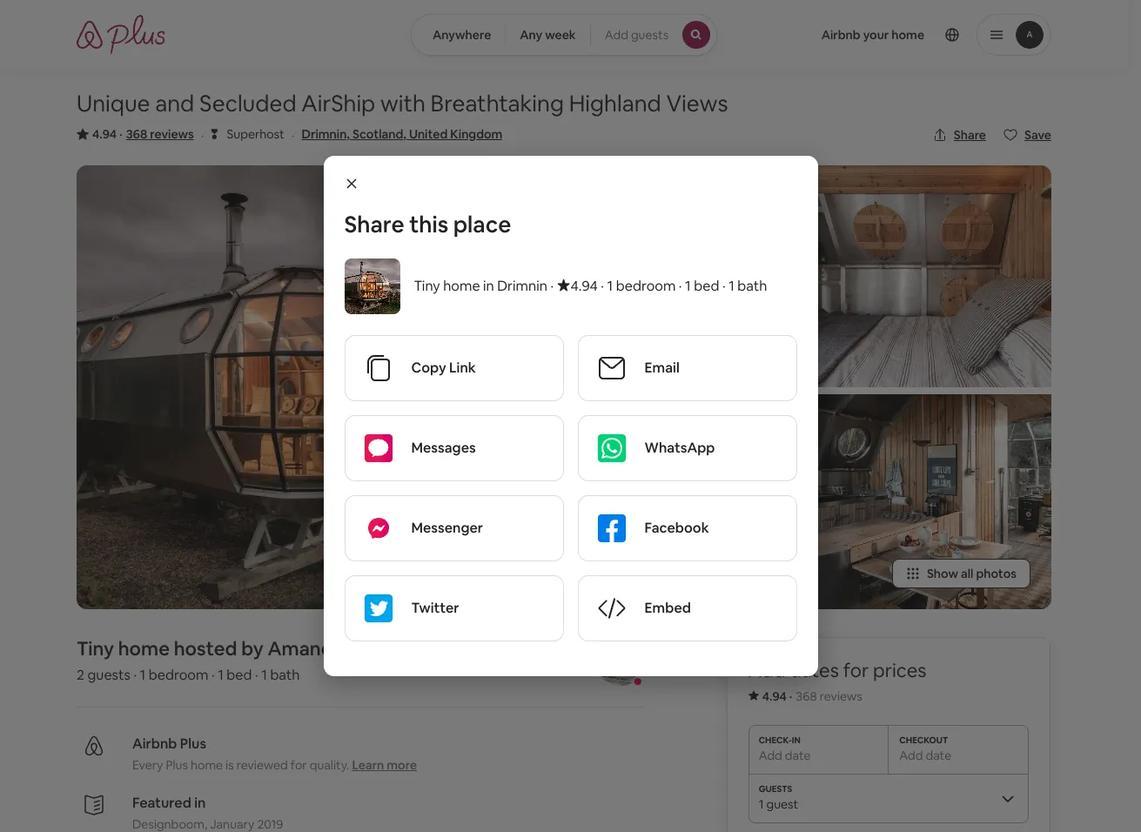 Task type: describe. For each thing, give the bounding box(es) containing it.
views
[[666, 89, 728, 118]]

share button
[[926, 120, 993, 150]]

any week
[[520, 27, 576, 43]]

messenger link
[[345, 496, 563, 561]]

add dates for prices
[[749, 658, 927, 682]]

unique and secluded airship with breathtaking highland views image 2 image
[[571, 165, 808, 387]]

with
[[380, 89, 426, 118]]

1 horizontal spatial 368
[[796, 688, 817, 704]]

0 vertical spatial plus
[[180, 735, 206, 753]]

and
[[155, 89, 194, 118]]

1 date from the left
[[785, 748, 811, 763]]

breathtaking
[[431, 89, 564, 118]]

dates
[[790, 658, 839, 682]]

any week button
[[505, 14, 591, 56]]

photos
[[976, 566, 1017, 581]]

1 horizontal spatial for
[[843, 658, 869, 682]]

0 vertical spatial 4.94 · 368 reviews
[[92, 126, 194, 142]]

prices
[[873, 658, 927, 682]]

tiny for in
[[414, 277, 440, 295]]

learn more button
[[352, 756, 417, 774]]

share for share this place
[[344, 210, 405, 239]]

0 vertical spatial 368
[[126, 126, 147, 142]]

unique
[[77, 89, 150, 118]]

2
[[77, 666, 84, 684]]

drimnin, scotland, united kingdom button
[[302, 124, 503, 145]]

unique and secluded airship with breathtaking highland views image 4 image
[[815, 165, 1052, 387]]

facebook
[[645, 519, 709, 537]]

place
[[453, 210, 511, 239]]

drimnin
[[497, 277, 548, 295]]

save
[[1025, 127, 1052, 143]]

twitter
[[411, 599, 459, 617]]

show
[[927, 566, 959, 581]]

guests inside tiny home hosted by amanda 2 guests · 1 bedroom · 1 bed · 1 bath
[[88, 666, 130, 684]]

highland
[[569, 89, 662, 118]]

for inside airbnb plus every plus home is reviewed for quality. learn more
[[291, 757, 307, 773]]

home inside airbnb plus every plus home is reviewed for quality. learn more
[[191, 757, 223, 773]]

whatsapp
[[645, 439, 715, 457]]

every
[[132, 757, 163, 773]]

2 add date from the left
[[900, 748, 952, 763]]

airbnb plus every plus home is reviewed for quality. learn more
[[132, 735, 417, 773]]

airbnb
[[132, 735, 177, 753]]

kingdom
[[450, 126, 503, 142]]

unique and secluded airship with breathtaking highland views image 3 image
[[571, 394, 808, 609]]

368 reviews button
[[126, 125, 194, 143]]

quality.
[[310, 757, 349, 773]]

airship
[[302, 89, 376, 118]]

whatsapp link
[[579, 416, 796, 481]]

united
[[409, 126, 448, 142]]

featured in designboom, january 2019
[[132, 794, 283, 832]]

in inside featured in designboom, january 2019
[[194, 794, 206, 812]]

designboom,
[[132, 816, 207, 832]]

in inside share 'dialog'
[[483, 277, 494, 295]]

hosted
[[174, 636, 237, 661]]

embed
[[645, 599, 691, 617]]

2 date from the left
[[926, 748, 952, 763]]

by amanda
[[241, 636, 344, 661]]

superhost
[[227, 126, 285, 142]]

share for share
[[954, 127, 987, 143]]

featured
[[132, 794, 191, 812]]

bed for drimnin
[[694, 277, 720, 295]]

1 vertical spatial 4.94 · 368 reviews
[[762, 688, 863, 704]]

0 horizontal spatial reviews
[[150, 126, 194, 142]]

embed button
[[579, 576, 796, 641]]



Task type: vqa. For each thing, say whether or not it's contained in the screenshot.
2019
yes



Task type: locate. For each thing, give the bounding box(es) containing it.
share this place
[[344, 210, 511, 239]]

for right the dates
[[843, 658, 869, 682]]

twitter link
[[345, 576, 563, 641]]

★4.94
[[557, 277, 598, 295]]

home inside tiny home hosted by amanda 2 guests · 1 bedroom · 1 bed · 1 bath
[[118, 636, 170, 661]]

0 horizontal spatial date
[[785, 748, 811, 763]]

this
[[409, 210, 449, 239]]

1 horizontal spatial reviews
[[820, 688, 863, 704]]

0 horizontal spatial for
[[291, 757, 307, 773]]

1 vertical spatial bed
[[227, 666, 252, 684]]

4.94 down add dates for prices
[[762, 688, 787, 704]]

copy link
[[411, 359, 476, 377]]

0 vertical spatial for
[[843, 658, 869, 682]]

add inside button
[[605, 27, 629, 43]]

0 horizontal spatial in
[[194, 794, 206, 812]]

bed down hosted at the left
[[227, 666, 252, 684]]

4.94 · 368 reviews
[[92, 126, 194, 142], [762, 688, 863, 704]]

0 vertical spatial reviews
[[150, 126, 194, 142]]

1 vertical spatial tiny
[[77, 636, 114, 661]]

tiny
[[414, 277, 440, 295], [77, 636, 114, 661]]

368 down "unique"
[[126, 126, 147, 142]]

1
[[607, 277, 613, 295], [685, 277, 691, 295], [729, 277, 735, 295], [140, 666, 146, 684], [218, 666, 224, 684], [261, 666, 267, 684]]

bath
[[738, 277, 767, 295], [270, 666, 300, 684]]

0 vertical spatial bath
[[738, 277, 767, 295]]

tiny home hosted by amanda 2 guests · 1 bedroom · 1 bed · 1 bath
[[77, 636, 344, 684]]

bath for drimnin
[[738, 277, 767, 295]]

0 horizontal spatial add date
[[759, 748, 811, 763]]

0 horizontal spatial 4.94
[[92, 126, 117, 142]]

tiny inside tiny home hosted by amanda 2 guests · 1 bedroom · 1 bed · 1 bath
[[77, 636, 114, 661]]

add date
[[759, 748, 811, 763], [900, 748, 952, 763]]

0 horizontal spatial guests
[[88, 666, 130, 684]]

0 vertical spatial 4.94
[[92, 126, 117, 142]]

1 horizontal spatial date
[[926, 748, 952, 763]]

1 add date from the left
[[759, 748, 811, 763]]

home left drimnin
[[443, 277, 480, 295]]

share left this
[[344, 210, 405, 239]]

show all photos button
[[892, 559, 1031, 588]]

1 horizontal spatial 4.94
[[762, 688, 787, 704]]

1 horizontal spatial guests
[[631, 27, 669, 43]]

is
[[226, 757, 234, 773]]

1 horizontal spatial bedroom
[[616, 277, 676, 295]]

plus right every
[[166, 757, 188, 773]]

home for in
[[443, 277, 480, 295]]

tiny for hosted
[[77, 636, 114, 661]]

·
[[119, 126, 123, 142], [201, 126, 204, 145], [291, 126, 295, 145], [551, 277, 554, 295], [601, 277, 604, 295], [679, 277, 682, 295], [723, 277, 726, 295], [134, 666, 137, 684], [212, 666, 215, 684], [255, 666, 258, 684], [790, 688, 793, 704]]

save button
[[997, 120, 1059, 150]]

share
[[954, 127, 987, 143], [344, 210, 405, 239]]

bed for by amanda
[[227, 666, 252, 684]]

amanda is a superhost. learn more about amanda. image
[[597, 637, 645, 686], [597, 637, 645, 686]]

copy
[[411, 359, 446, 377]]

0 horizontal spatial home
[[118, 636, 170, 661]]

show all photos
[[927, 566, 1017, 581]]

2 horizontal spatial home
[[443, 277, 480, 295]]

profile element
[[738, 0, 1052, 70]]

0 horizontal spatial bedroom
[[149, 666, 208, 684]]

0 vertical spatial tiny
[[414, 277, 440, 295]]

4.94 down "unique"
[[92, 126, 117, 142]]

add guests
[[605, 27, 669, 43]]

messages
[[411, 439, 476, 457]]

bedroom for by amanda
[[149, 666, 208, 684]]

bath for by amanda
[[270, 666, 300, 684]]

1 horizontal spatial add date
[[900, 748, 952, 763]]

0 horizontal spatial bath
[[270, 666, 300, 684]]

0 horizontal spatial tiny
[[77, 636, 114, 661]]

guests inside button
[[631, 27, 669, 43]]

home for hosted
[[118, 636, 170, 661]]

unique and secluded airship with breathtaking highland views image 5 image
[[815, 394, 1052, 609]]

for left quality.
[[291, 757, 307, 773]]

1 vertical spatial home
[[118, 636, 170, 661]]

facebook link
[[579, 496, 796, 561]]

tiny up 2
[[77, 636, 114, 661]]

home inside share 'dialog'
[[443, 277, 480, 295]]

0 vertical spatial home
[[443, 277, 480, 295]]

messages link
[[345, 416, 563, 481]]

0 horizontal spatial share
[[344, 210, 405, 239]]

bedroom inside share 'dialog'
[[616, 277, 676, 295]]

0 horizontal spatial 368
[[126, 126, 147, 142]]

1 horizontal spatial in
[[483, 277, 494, 295]]

368 down the dates
[[796, 688, 817, 704]]

1 horizontal spatial 4.94 · 368 reviews
[[762, 688, 863, 704]]

1 horizontal spatial share
[[954, 127, 987, 143]]

guests right 2
[[88, 666, 130, 684]]

bedroom for drimnin
[[616, 277, 676, 295]]

4.94 · 368 reviews down the dates
[[762, 688, 863, 704]]

0 vertical spatial guests
[[631, 27, 669, 43]]

tiny home in drimnin · ★4.94 · 1 bedroom · 1 bed · 1 bath
[[414, 277, 767, 295]]

guests up highland
[[631, 27, 669, 43]]

bedroom inside tiny home hosted by amanda 2 guests · 1 bedroom · 1 bed · 1 bath
[[149, 666, 208, 684]]

share inside 'dialog'
[[344, 210, 405, 239]]

bed inside tiny home hosted by amanda 2 guests · 1 bedroom · 1 bed · 1 bath
[[227, 666, 252, 684]]

1 vertical spatial in
[[194, 794, 206, 812]]

bath inside share 'dialog'
[[738, 277, 767, 295]]

messenger
[[411, 519, 483, 537]]

1 horizontal spatial bed
[[694, 277, 720, 295]]

1 vertical spatial bedroom
[[149, 666, 208, 684]]

add
[[605, 27, 629, 43], [749, 658, 786, 682], [759, 748, 783, 763], [900, 748, 923, 763]]

scotland,
[[353, 126, 407, 142]]

learn
[[352, 757, 384, 773]]

anywhere
[[433, 27, 491, 43]]

unique and secluded airship with breathtaking highland views image 1 image
[[77, 165, 564, 609]]

reviews
[[150, 126, 194, 142], [820, 688, 863, 704]]

0 vertical spatial share
[[954, 127, 987, 143]]

1 horizontal spatial home
[[191, 757, 223, 773]]

share left save button
[[954, 127, 987, 143]]

week
[[545, 27, 576, 43]]

home left is
[[191, 757, 223, 773]]

reviews down and
[[150, 126, 194, 142]]

reviews down add dates for prices
[[820, 688, 863, 704]]

email link
[[579, 336, 796, 401]]

plus
[[180, 735, 206, 753], [166, 757, 188, 773]]

bed up email "link"
[[694, 277, 720, 295]]

more
[[387, 757, 417, 773]]

tiny inside share 'dialog'
[[414, 277, 440, 295]]

share dialog
[[323, 156, 818, 677]]

0 horizontal spatial 4.94 · 368 reviews
[[92, 126, 194, 142]]

0 vertical spatial in
[[483, 277, 494, 295]]

date
[[785, 748, 811, 763], [926, 748, 952, 763]]

bed inside share 'dialog'
[[694, 277, 720, 295]]

in left drimnin
[[483, 277, 494, 295]]

january
[[210, 816, 255, 832]]

2 vertical spatial home
[[191, 757, 223, 773]]

in
[[483, 277, 494, 295], [194, 794, 206, 812]]

home left hosted at the left
[[118, 636, 170, 661]]

link
[[449, 359, 476, 377]]

all
[[961, 566, 974, 581]]

bedroom down hosted at the left
[[149, 666, 208, 684]]

secluded
[[199, 89, 297, 118]]

guests
[[631, 27, 669, 43], [88, 666, 130, 684]]

unique and secluded airship with breathtaking highland views
[[77, 89, 728, 118]]

368
[[126, 126, 147, 142], [796, 688, 817, 704]]

anywhere button
[[411, 14, 506, 56]]

bed
[[694, 277, 720, 295], [227, 666, 252, 684]]

plus right airbnb
[[180, 735, 206, 753]]

email
[[645, 359, 680, 377]]

1 vertical spatial reviews
[[820, 688, 863, 704]]

bedroom right the ★4.94
[[616, 277, 676, 295]]

reviewed
[[237, 757, 288, 773]]

home
[[443, 277, 480, 295], [118, 636, 170, 661], [191, 757, 223, 773]]

for
[[843, 658, 869, 682], [291, 757, 307, 773]]

1 vertical spatial for
[[291, 757, 307, 773]]

4.94 · 368 reviews down "unique"
[[92, 126, 194, 142]]

1 vertical spatial plus
[[166, 757, 188, 773]]

add guests button
[[590, 14, 718, 56]]

1 vertical spatial 4.94
[[762, 688, 787, 704]]

0 horizontal spatial bed
[[227, 666, 252, 684]]

1 vertical spatial 368
[[796, 688, 817, 704]]

in up designboom,
[[194, 794, 206, 812]]

1 vertical spatial guests
[[88, 666, 130, 684]]

󰀃
[[211, 125, 218, 142]]

2019
[[257, 816, 283, 832]]

drimnin,
[[302, 126, 350, 142]]

any
[[520, 27, 543, 43]]

1 vertical spatial bath
[[270, 666, 300, 684]]

tiny down share this place
[[414, 277, 440, 295]]

0 vertical spatial bed
[[694, 277, 720, 295]]

· drimnin, scotland, united kingdom
[[291, 126, 503, 145]]

1 horizontal spatial tiny
[[414, 277, 440, 295]]

1 horizontal spatial bath
[[738, 277, 767, 295]]

4.94
[[92, 126, 117, 142], [762, 688, 787, 704]]

1 vertical spatial share
[[344, 210, 405, 239]]

0 vertical spatial bedroom
[[616, 277, 676, 295]]

None search field
[[411, 14, 718, 56]]

none search field containing anywhere
[[411, 14, 718, 56]]

share inside button
[[954, 127, 987, 143]]

bedroom
[[616, 277, 676, 295], [149, 666, 208, 684]]

bath inside tiny home hosted by amanda 2 guests · 1 bedroom · 1 bed · 1 bath
[[270, 666, 300, 684]]

copy link button
[[345, 336, 563, 401]]



